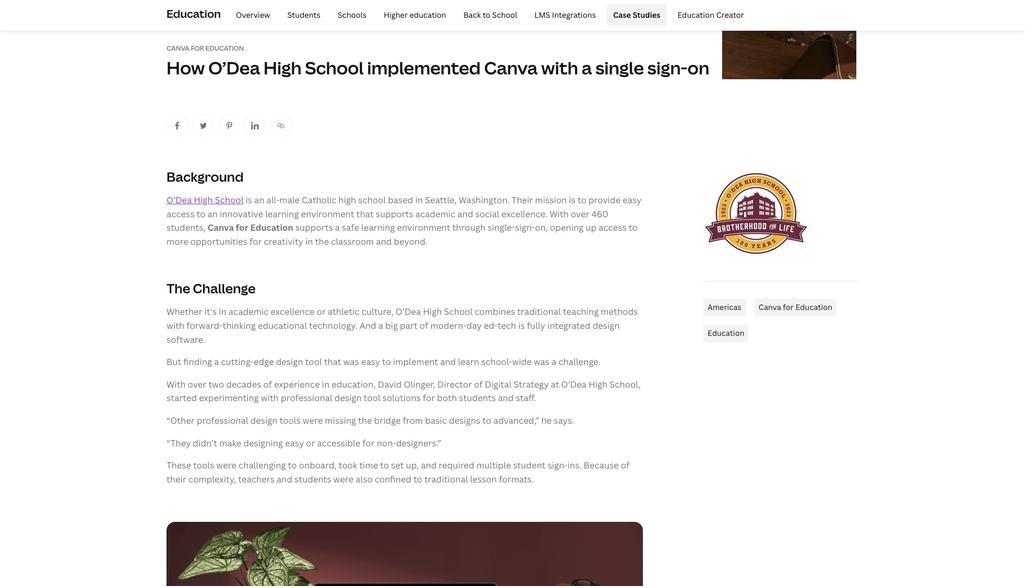Task type: locate. For each thing, give the bounding box(es) containing it.
on
[[688, 56, 710, 80]]

a inside whether it's in academic excellence or athletic culture, o'dea high school combines traditional teaching methods with forward-thinking educational technology. and a big part of modern-day ed-tech is fully integrated design software.
[[379, 320, 384, 332]]

or
[[317, 306, 326, 318], [306, 437, 315, 449]]

1 horizontal spatial is
[[519, 320, 525, 332]]

1 horizontal spatial traditional
[[518, 306, 561, 318]]

in
[[416, 194, 423, 206], [306, 236, 313, 248], [219, 306, 227, 318], [322, 379, 330, 390]]

0 horizontal spatial students
[[295, 473, 332, 485]]

and inside supports a safe learning environment through single-sign-on, opening up access to more opportunities for creativity in the classroom and beyond.
[[376, 236, 392, 248]]

academic down seattle,
[[416, 208, 456, 220]]

to left provide at the right top of the page
[[578, 194, 587, 206]]

1 horizontal spatial environment
[[397, 222, 451, 234]]

traditional down required in the left bottom of the page
[[425, 473, 468, 485]]

0 horizontal spatial with
[[167, 320, 185, 332]]

2 vertical spatial canva
[[759, 302, 782, 312]]

fully
[[527, 320, 546, 332]]

that inside is an all-male catholic high school based in seattle, washington. their mission is to provide easy access to an innovative learning environment that supports academic and social excellence. with over 460 students,
[[357, 208, 374, 220]]

that down school
[[357, 208, 374, 220]]

0 horizontal spatial over
[[188, 379, 207, 390]]

single-
[[488, 222, 515, 234]]

with over two decades of experience in education, david olinger, director of digital strategy at o'dea high school, started experimenting with professional design tool solutions for both students and staff.
[[167, 379, 641, 404]]

was
[[344, 356, 359, 368], [534, 356, 550, 368]]

is up innovative
[[246, 194, 252, 206]]

supports down catholic
[[296, 222, 333, 234]]

students down digital
[[459, 392, 496, 404]]

or inside whether it's in academic excellence or athletic culture, o'dea high school combines traditional teaching methods with forward-thinking educational technology. and a big part of modern-day ed-tech is fully integrated design software.
[[317, 306, 326, 318]]

2 horizontal spatial easy
[[623, 194, 642, 206]]

through
[[453, 222, 486, 234]]

grey canva design shown in the desktop interface image
[[167, 0, 857, 79]]

of right because
[[621, 460, 630, 471]]

2 vertical spatial with
[[261, 392, 279, 404]]

higher education
[[384, 10, 447, 20]]

2 horizontal spatial with
[[542, 56, 579, 80]]

and left beyond.
[[376, 236, 392, 248]]

an down o'dea high school link
[[208, 208, 218, 220]]

students down onboard, at the bottom left of page
[[295, 473, 332, 485]]

whether
[[167, 306, 203, 318]]

0 horizontal spatial traditional
[[425, 473, 468, 485]]

tool up experience
[[305, 356, 322, 368]]

that up education,
[[324, 356, 342, 368]]

1 vertical spatial were
[[216, 460, 237, 471]]

easy inside is an all-male catholic high school based in seattle, washington. their mission is to provide easy access to an innovative learning environment that supports academic and social excellence. with over 460 students,
[[623, 194, 642, 206]]

in left education,
[[322, 379, 330, 390]]

0 vertical spatial environment
[[301, 208, 355, 220]]

to up david
[[382, 356, 391, 368]]

0 vertical spatial supports
[[376, 208, 414, 220]]

0 horizontal spatial easy
[[285, 437, 304, 449]]

0 vertical spatial the
[[315, 236, 329, 248]]

of inside these tools were challenging to onboard, took time to set up, and required multiple student sign-ins. because of their complexity, teachers and students were also confined to traditional lesson formats.
[[621, 460, 630, 471]]

to right designs
[[483, 415, 492, 427]]

over
[[571, 208, 590, 220], [188, 379, 207, 390]]

0 horizontal spatial environment
[[301, 208, 355, 220]]

background
[[167, 168, 244, 186]]

o'dea right at
[[562, 379, 587, 390]]

1 vertical spatial professional
[[197, 415, 248, 427]]

high inside canva for education how o'dea high school implemented canva with a single sign-on
[[264, 56, 302, 80]]

sign- right student
[[548, 460, 568, 471]]

1 vertical spatial students
[[295, 473, 332, 485]]

lms integrations
[[535, 10, 596, 20]]

education inside canva for education link
[[796, 302, 833, 312]]

0 horizontal spatial supports
[[296, 222, 333, 234]]

canva for education link
[[755, 299, 837, 316]]

the left classroom
[[315, 236, 329, 248]]

traditional inside whether it's in academic excellence or athletic culture, o'dea high school combines traditional teaching methods with forward-thinking educational technology. and a big part of modern-day ed-tech is fully integrated design software.
[[518, 306, 561, 318]]

make
[[220, 437, 242, 449]]

with down whether
[[167, 320, 185, 332]]

menu bar
[[225, 4, 751, 26]]

case studies link
[[607, 4, 667, 26]]

these
[[167, 460, 191, 471]]

0 horizontal spatial canva
[[208, 222, 234, 234]]

1 horizontal spatial were
[[303, 415, 323, 427]]

learning inside is an all-male catholic high school based in seattle, washington. their mission is to provide easy access to an innovative learning environment that supports academic and social excellence. with over 460 students,
[[265, 208, 299, 220]]

1 was from the left
[[344, 356, 359, 368]]

canva
[[485, 56, 538, 80], [208, 222, 234, 234], [759, 302, 782, 312]]

0 vertical spatial canva
[[485, 56, 538, 80]]

were up "they didn't make designing easy or accessible for non-designers."
[[303, 415, 323, 427]]

environment inside supports a safe learning environment through single-sign-on, opening up access to more opportunities for creativity in the classroom and beyond.
[[397, 222, 451, 234]]

2 horizontal spatial canva
[[759, 302, 782, 312]]

0 vertical spatial tool
[[305, 356, 322, 368]]

students
[[459, 392, 496, 404], [295, 473, 332, 485]]

students,
[[167, 222, 206, 234]]

strategy
[[514, 379, 549, 390]]

to left set
[[380, 460, 389, 471]]

learning down male
[[265, 208, 299, 220]]

0 vertical spatial students
[[459, 392, 496, 404]]

0 vertical spatial sign-
[[648, 56, 688, 80]]

and down challenging
[[277, 473, 293, 485]]

0 vertical spatial or
[[317, 306, 326, 318]]

1 horizontal spatial was
[[534, 356, 550, 368]]

education creator
[[678, 10, 745, 20]]

high inside whether it's in academic excellence or athletic culture, o'dea high school combines traditional teaching methods with forward-thinking educational technology. and a big part of modern-day ed-tech is fully integrated design software.
[[423, 306, 442, 318]]

traditional inside these tools were challenging to onboard, took time to set up, and required multiple student sign-ins. because of their complexity, teachers and students were also confined to traditional lesson formats.
[[425, 473, 468, 485]]

safe
[[342, 222, 359, 234]]

americas
[[708, 302, 742, 312]]

and down digital
[[498, 392, 514, 404]]

over up 'up'
[[571, 208, 590, 220]]

o'dea inside canva for education how o'dea high school implemented canva with a single sign-on
[[209, 56, 260, 80]]

to
[[483, 10, 491, 20], [578, 194, 587, 206], [197, 208, 206, 220], [629, 222, 638, 234], [382, 356, 391, 368], [483, 415, 492, 427], [288, 460, 297, 471], [380, 460, 389, 471], [414, 473, 423, 485]]

higher
[[384, 10, 408, 20]]

with up opening
[[550, 208, 569, 220]]

academic inside is an all-male catholic high school based in seattle, washington. their mission is to provide easy access to an innovative learning environment that supports academic and social excellence. with over 460 students,
[[416, 208, 456, 220]]

1 horizontal spatial students
[[459, 392, 496, 404]]

or up onboard, at the bottom left of page
[[306, 437, 315, 449]]

didn't
[[193, 437, 217, 449]]

0 horizontal spatial or
[[306, 437, 315, 449]]

1 vertical spatial academic
[[229, 306, 269, 318]]

0 horizontal spatial were
[[216, 460, 237, 471]]

in right it's
[[219, 306, 227, 318]]

2 vertical spatial easy
[[285, 437, 304, 449]]

over left two
[[188, 379, 207, 390]]

easy right the designing
[[285, 437, 304, 449]]

2 horizontal spatial sign-
[[648, 56, 688, 80]]

all-
[[267, 194, 280, 206]]

school-
[[482, 356, 513, 368]]

in right creativity
[[306, 236, 313, 248]]

0 horizontal spatial with
[[167, 379, 186, 390]]

o'dea inside with over two decades of experience in education, david olinger, director of digital strategy at o'dea high school, started experimenting with professional design tool solutions for both students and staff.
[[562, 379, 587, 390]]

0 horizontal spatial canva for education
[[208, 222, 293, 234]]

with inside canva for education how o'dea high school implemented canva with a single sign-on
[[542, 56, 579, 80]]

o'dea down education at left
[[209, 56, 260, 80]]

o'dea high school
[[167, 194, 244, 206]]

at
[[551, 379, 560, 390]]

over inside with over two decades of experience in education, david olinger, director of digital strategy at o'dea high school, started experimenting with professional design tool solutions for both students and staff.
[[188, 379, 207, 390]]

0 vertical spatial were
[[303, 415, 323, 427]]

supports a safe learning environment through single-sign-on, opening up access to more opportunities for creativity in the classroom and beyond.
[[167, 222, 638, 248]]

solutions
[[383, 392, 421, 404]]

access up the students, on the top of page
[[167, 208, 195, 220]]

1 vertical spatial learning
[[362, 222, 395, 234]]

0 horizontal spatial the
[[315, 236, 329, 248]]

set
[[391, 460, 404, 471]]

1 vertical spatial easy
[[361, 356, 380, 368]]

environment down catholic
[[301, 208, 355, 220]]

lms
[[535, 10, 551, 20]]

"other
[[167, 415, 195, 427]]

design down methods
[[593, 320, 620, 332]]

edge
[[254, 356, 274, 368]]

tools up "they didn't make designing easy or accessible for non-designers."
[[280, 415, 301, 427]]

was right 'wide'
[[534, 356, 550, 368]]

supports down based
[[376, 208, 414, 220]]

for
[[236, 222, 249, 234], [250, 236, 262, 248], [784, 302, 794, 312], [423, 392, 435, 404], [363, 437, 375, 449]]

of inside whether it's in academic excellence or athletic culture, o'dea high school combines traditional teaching methods with forward-thinking educational technology. and a big part of modern-day ed-tech is fully integrated design software.
[[420, 320, 429, 332]]

with down lms integrations link
[[542, 56, 579, 80]]

with inside with over two decades of experience in education, david olinger, director of digital strategy at o'dea high school, started experimenting with professional design tool solutions for both students and staff.
[[261, 392, 279, 404]]

1 horizontal spatial that
[[357, 208, 374, 220]]

0 vertical spatial learning
[[265, 208, 299, 220]]

1 vertical spatial or
[[306, 437, 315, 449]]

1 horizontal spatial professional
[[281, 392, 333, 404]]

o'dea high school logo image
[[704, 168, 810, 259]]

learn
[[458, 356, 480, 368]]

0 vertical spatial professional
[[281, 392, 333, 404]]

in right based
[[416, 194, 423, 206]]

with down decades
[[261, 392, 279, 404]]

students
[[288, 10, 321, 20]]

0 vertical spatial over
[[571, 208, 590, 220]]

1 horizontal spatial over
[[571, 208, 590, 220]]

professional down experimenting
[[197, 415, 248, 427]]

1 horizontal spatial academic
[[416, 208, 456, 220]]

1 vertical spatial tool
[[364, 392, 381, 404]]

learning
[[265, 208, 299, 220], [362, 222, 395, 234]]

easy up education,
[[361, 356, 380, 368]]

0 horizontal spatial learning
[[265, 208, 299, 220]]

1 horizontal spatial canva for education
[[759, 302, 833, 312]]

1 vertical spatial access
[[599, 222, 627, 234]]

professional down experience
[[281, 392, 333, 404]]

and
[[458, 208, 474, 220], [376, 236, 392, 248], [441, 356, 456, 368], [498, 392, 514, 404], [421, 460, 437, 471], [277, 473, 293, 485]]

to down "they didn't make designing easy or accessible for non-designers."
[[288, 460, 297, 471]]

high
[[264, 56, 302, 80], [194, 194, 213, 206], [423, 306, 442, 318], [589, 379, 608, 390]]

social
[[476, 208, 500, 220]]

school
[[359, 194, 386, 206]]

education inside "education" link
[[708, 328, 745, 338]]

education inside education creator link
[[678, 10, 715, 20]]

with up started on the bottom
[[167, 379, 186, 390]]

of right 'part'
[[420, 320, 429, 332]]

0 vertical spatial traditional
[[518, 306, 561, 318]]

advanced,"
[[494, 415, 540, 427]]

a left the single
[[582, 56, 592, 80]]

1 horizontal spatial sign-
[[548, 460, 568, 471]]

learning inside supports a safe learning environment through single-sign-on, opening up access to more opportunities for creativity in the classroom and beyond.
[[362, 222, 395, 234]]

1 vertical spatial supports
[[296, 222, 333, 234]]

learning right safe on the left
[[362, 222, 395, 234]]

1 horizontal spatial tools
[[280, 415, 301, 427]]

formats.
[[499, 473, 534, 485]]

1 horizontal spatial access
[[599, 222, 627, 234]]

is right mission
[[569, 194, 576, 206]]

1 horizontal spatial learning
[[362, 222, 395, 234]]

traditional up the fully
[[518, 306, 561, 318]]

2 vertical spatial were
[[334, 473, 354, 485]]

1 vertical spatial sign-
[[515, 222, 535, 234]]

0 horizontal spatial was
[[344, 356, 359, 368]]

1 vertical spatial with
[[167, 320, 185, 332]]

beyond.
[[394, 236, 428, 248]]

supports
[[376, 208, 414, 220], [296, 222, 333, 234]]

0 horizontal spatial academic
[[229, 306, 269, 318]]

designers."
[[396, 437, 442, 449]]

a inside canva for education how o'dea high school implemented canva with a single sign-on
[[582, 56, 592, 80]]

2 vertical spatial sign-
[[548, 460, 568, 471]]

education,
[[332, 379, 376, 390]]

1 vertical spatial over
[[188, 379, 207, 390]]

canva inside canva for education how o'dea high school implemented canva with a single sign-on
[[485, 56, 538, 80]]

1 horizontal spatial with
[[261, 392, 279, 404]]

1 vertical spatial environment
[[397, 222, 451, 234]]

tools up complexity,
[[193, 460, 214, 471]]

0 horizontal spatial access
[[167, 208, 195, 220]]

single
[[596, 56, 644, 80]]

designing
[[244, 437, 283, 449]]

and up through
[[458, 208, 474, 220]]

design down education,
[[335, 392, 362, 404]]

to down up,
[[414, 473, 423, 485]]

1 vertical spatial with
[[167, 379, 186, 390]]

sign- down excellence.
[[515, 222, 535, 234]]

environment up beyond.
[[397, 222, 451, 234]]

technology.
[[309, 320, 358, 332]]

school inside canva for education how o'dea high school implemented canva with a single sign-on
[[305, 56, 364, 80]]

school
[[493, 10, 518, 20], [305, 56, 364, 80], [215, 194, 244, 206], [444, 306, 473, 318]]

1 vertical spatial traditional
[[425, 473, 468, 485]]

1 vertical spatial that
[[324, 356, 342, 368]]

were down took
[[334, 473, 354, 485]]

1 horizontal spatial an
[[254, 194, 265, 206]]

or up technology.
[[317, 306, 326, 318]]

a left big
[[379, 320, 384, 332]]

access down 460
[[599, 222, 627, 234]]

easy right provide at the right top of the page
[[623, 194, 642, 206]]

were up complexity,
[[216, 460, 237, 471]]

director
[[438, 379, 472, 390]]

supports inside supports a safe learning environment through single-sign-on, opening up access to more opportunities for creativity in the classroom and beyond.
[[296, 222, 333, 234]]

"they didn't make designing easy or accessible for non-designers."
[[167, 437, 442, 449]]

0 horizontal spatial tools
[[193, 460, 214, 471]]

to right 'up'
[[629, 222, 638, 234]]

the left 'bridge'
[[358, 415, 372, 427]]

0 vertical spatial with
[[542, 56, 579, 80]]

1 vertical spatial tools
[[193, 460, 214, 471]]

0 horizontal spatial sign-
[[515, 222, 535, 234]]

and right up,
[[421, 460, 437, 471]]

tools inside these tools were challenging to onboard, took time to set up, and required multiple student sign-ins. because of their complexity, teachers and students were also confined to traditional lesson formats.
[[193, 460, 214, 471]]

o'dea up 'part'
[[396, 306, 421, 318]]

an left all-
[[254, 194, 265, 206]]

1 horizontal spatial tool
[[364, 392, 381, 404]]

school inside whether it's in academic excellence or athletic culture, o'dea high school combines traditional teaching methods with forward-thinking educational technology. and a big part of modern-day ed-tech is fully integrated design software.
[[444, 306, 473, 318]]

0 horizontal spatial tool
[[305, 356, 322, 368]]

academic up thinking
[[229, 306, 269, 318]]

tool down david
[[364, 392, 381, 404]]

an
[[254, 194, 265, 206], [208, 208, 218, 220]]

0 vertical spatial canva for education
[[208, 222, 293, 234]]

modern-
[[431, 320, 467, 332]]

big
[[386, 320, 398, 332]]

0 vertical spatial easy
[[623, 194, 642, 206]]

0 vertical spatial with
[[550, 208, 569, 220]]

0 vertical spatial that
[[357, 208, 374, 220]]

education
[[167, 6, 221, 21], [678, 10, 715, 20], [251, 222, 293, 234], [796, 302, 833, 312], [708, 328, 745, 338]]

1 horizontal spatial with
[[550, 208, 569, 220]]

a left safe on the left
[[335, 222, 340, 234]]

is left the fully
[[519, 320, 525, 332]]

was up education,
[[344, 356, 359, 368]]

0 vertical spatial access
[[167, 208, 195, 220]]

of
[[420, 320, 429, 332], [264, 379, 272, 390], [474, 379, 483, 390], [621, 460, 630, 471]]

design inside whether it's in academic excellence or athletic culture, o'dea high school combines traditional teaching methods with forward-thinking educational technology. and a big part of modern-day ed-tech is fully integrated design software.
[[593, 320, 620, 332]]

time
[[360, 460, 378, 471]]

case
[[614, 10, 631, 20]]

1 horizontal spatial the
[[358, 415, 372, 427]]

sign- right the single
[[648, 56, 688, 80]]

1 horizontal spatial or
[[317, 306, 326, 318]]

0 vertical spatial academic
[[416, 208, 456, 220]]

from
[[403, 415, 423, 427]]

1 vertical spatial an
[[208, 208, 218, 220]]



Task type: describe. For each thing, give the bounding box(es) containing it.
missing
[[325, 415, 356, 427]]

or for excellence
[[317, 306, 326, 318]]

and inside with over two decades of experience in education, david olinger, director of digital strategy at o'dea high school, started experimenting with professional design tool solutions for both students and staff.
[[498, 392, 514, 404]]

a right finding
[[214, 356, 219, 368]]

innovative
[[220, 208, 263, 220]]

access inside is an all-male catholic high school based in seattle, washington. their mission is to provide easy access to an innovative learning environment that supports academic and social excellence. with over 460 students,
[[167, 208, 195, 220]]

student
[[513, 460, 546, 471]]

combines
[[475, 306, 516, 318]]

based
[[388, 194, 413, 206]]

1 horizontal spatial easy
[[361, 356, 380, 368]]

in inside with over two decades of experience in education, david olinger, director of digital strategy at o'dea high school, started experimenting with professional design tool solutions for both students and staff.
[[322, 379, 330, 390]]

0 horizontal spatial professional
[[197, 415, 248, 427]]

implement
[[393, 356, 438, 368]]

says.
[[554, 415, 575, 427]]

students inside with over two decades of experience in education, david olinger, director of digital strategy at o'dea high school, started experimenting with professional design tool solutions for both students and staff.
[[459, 392, 496, 404]]

access inside supports a safe learning environment through single-sign-on, opening up access to more opportunities for creativity in the classroom and beyond.
[[599, 222, 627, 234]]

design up the designing
[[251, 415, 278, 427]]

mission
[[536, 194, 567, 206]]

0 horizontal spatial is
[[246, 194, 252, 206]]

with inside is an all-male catholic high school based in seattle, washington. their mission is to provide easy access to an innovative learning environment that supports academic and social excellence. with over 460 students,
[[550, 208, 569, 220]]

0 horizontal spatial an
[[208, 208, 218, 220]]

accessible
[[317, 437, 361, 449]]

overview
[[236, 10, 270, 20]]

their
[[512, 194, 533, 206]]

with inside whether it's in academic excellence or athletic culture, o'dea high school combines traditional teaching methods with forward-thinking educational technology. and a big part of modern-day ed-tech is fully integrated design software.
[[167, 320, 185, 332]]

washington.
[[459, 194, 510, 206]]

design inside with over two decades of experience in education, david olinger, director of digital strategy at o'dea high school, started experimenting with professional design tool solutions for both students and staff.
[[335, 392, 362, 404]]

1 vertical spatial canva
[[208, 222, 234, 234]]

high
[[339, 194, 356, 206]]

opportunities
[[191, 236, 248, 248]]

complexity,
[[189, 473, 236, 485]]

school,
[[610, 379, 641, 390]]

1 vertical spatial the
[[358, 415, 372, 427]]

with inside with over two decades of experience in education, david olinger, director of digital strategy at o'dea high school, started experimenting with professional design tool solutions for both students and staff.
[[167, 379, 186, 390]]

a inside supports a safe learning environment through single-sign-on, opening up access to more opportunities for creativity in the classroom and beyond.
[[335, 222, 340, 234]]

two
[[209, 379, 224, 390]]

wide
[[513, 356, 532, 368]]

sign- inside these tools were challenging to onboard, took time to set up, and required multiple student sign-ins. because of their complexity, teachers and students were also confined to traditional lesson formats.
[[548, 460, 568, 471]]

challenge.
[[559, 356, 601, 368]]

but
[[167, 356, 181, 368]]

challenging
[[239, 460, 286, 471]]

seattle,
[[425, 194, 457, 206]]

to right back
[[483, 10, 491, 20]]

overview link
[[230, 4, 277, 26]]

is an all-male catholic high school based in seattle, washington. their mission is to provide easy access to an innovative learning environment that supports academic and social excellence. with over 460 students,
[[167, 194, 642, 234]]

the challenge
[[167, 279, 256, 297]]

design up experience
[[276, 356, 303, 368]]

higher education link
[[378, 4, 453, 26]]

but finding a cutting-edge design tool that was easy to implement and learn school-wide was a challenge.
[[167, 356, 601, 368]]

he
[[542, 415, 552, 427]]

thinking
[[223, 320, 256, 332]]

integrations
[[552, 10, 596, 20]]

in inside whether it's in academic excellence or athletic culture, o'dea high school combines traditional teaching methods with forward-thinking educational technology. and a big part of modern-day ed-tech is fully integrated design software.
[[219, 306, 227, 318]]

decades
[[226, 379, 261, 390]]

or for easy
[[306, 437, 315, 449]]

to down o'dea high school
[[197, 208, 206, 220]]

and left the learn
[[441, 356, 456, 368]]

education creator link
[[672, 4, 751, 26]]

over inside is an all-male catholic high school based in seattle, washington. their mission is to provide easy access to an innovative learning environment that supports academic and social excellence. with over 460 students,
[[571, 208, 590, 220]]

creativity
[[264, 236, 304, 248]]

academic inside whether it's in academic excellence or athletic culture, o'dea high school combines traditional teaching methods with forward-thinking educational technology. and a big part of modern-day ed-tech is fully integrated design software.
[[229, 306, 269, 318]]

both
[[437, 392, 457, 404]]

multiple
[[477, 460, 511, 471]]

education link
[[704, 325, 749, 342]]

o'dea up the students, on the top of page
[[167, 194, 192, 206]]

education
[[410, 10, 447, 20]]

back
[[464, 10, 481, 20]]

up,
[[406, 460, 419, 471]]

sign- inside supports a safe learning environment through single-sign-on, opening up access to more opportunities for creativity in the classroom and beyond.
[[515, 222, 535, 234]]

menu bar containing overview
[[225, 4, 751, 26]]

software.
[[167, 334, 205, 345]]

o'dea inside whether it's in academic excellence or athletic culture, o'dea high school combines traditional teaching methods with forward-thinking educational technology. and a big part of modern-day ed-tech is fully integrated design software.
[[396, 306, 421, 318]]

0 vertical spatial tools
[[280, 415, 301, 427]]

experience
[[274, 379, 320, 390]]

started
[[167, 392, 197, 404]]

male
[[280, 194, 300, 206]]

experimenting
[[199, 392, 259, 404]]

americas link
[[704, 299, 746, 316]]

2 was from the left
[[534, 356, 550, 368]]

opening
[[550, 222, 584, 234]]

education
[[206, 44, 244, 53]]

basic
[[425, 415, 447, 427]]

sign- inside canva for education how o'dea high school implemented canva with a single sign-on
[[648, 56, 688, 80]]

excellence.
[[502, 208, 548, 220]]

athletic
[[328, 306, 360, 318]]

more
[[167, 236, 188, 248]]

0 horizontal spatial that
[[324, 356, 342, 368]]

the inside supports a safe learning environment through single-sign-on, opening up access to more opportunities for creativity in the classroom and beyond.
[[315, 236, 329, 248]]

supports inside is an all-male catholic high school based in seattle, washington. their mission is to provide easy access to an innovative learning environment that supports academic and social excellence. with over 460 students,
[[376, 208, 414, 220]]

high inside with over two decades of experience in education, david olinger, director of digital strategy at o'dea high school, started experimenting with professional design tool solutions for both students and staff.
[[589, 379, 608, 390]]

canva design for o'dea's technology shown on laptop image
[[167, 522, 643, 586]]

professional inside with over two decades of experience in education, david olinger, director of digital strategy at o'dea high school, started experimenting with professional design tool solutions for both students and staff.
[[281, 392, 333, 404]]

case studies
[[614, 10, 661, 20]]

tech
[[498, 320, 517, 332]]

because
[[584, 460, 619, 471]]

of down edge
[[264, 379, 272, 390]]

ed-
[[484, 320, 498, 332]]

creator
[[717, 10, 745, 20]]

for inside supports a safe learning environment through single-sign-on, opening up access to more opportunities for creativity in the classroom and beyond.
[[250, 236, 262, 248]]

required
[[439, 460, 475, 471]]

studies
[[633, 10, 661, 20]]

staff.
[[516, 392, 537, 404]]

students inside these tools were challenging to onboard, took time to set up, and required multiple student sign-ins. because of their complexity, teachers and students were also confined to traditional lesson formats.
[[295, 473, 332, 485]]

how
[[167, 56, 205, 80]]

olinger,
[[404, 379, 436, 390]]

tool inside with over two decades of experience in education, david olinger, director of digital strategy at o'dea high school, started experimenting with professional design tool solutions for both students and staff.
[[364, 392, 381, 404]]

part
[[400, 320, 418, 332]]

of left digital
[[474, 379, 483, 390]]

2 horizontal spatial is
[[569, 194, 576, 206]]

these tools were challenging to onboard, took time to set up, and required multiple student sign-ins. because of their complexity, teachers and students were also confined to traditional lesson formats.
[[167, 460, 630, 485]]

bridge
[[374, 415, 401, 427]]

is inside whether it's in academic excellence or athletic culture, o'dea high school combines traditional teaching methods with forward-thinking educational technology. and a big part of modern-day ed-tech is fully integrated design software.
[[519, 320, 525, 332]]

"other professional design tools were missing the bridge from basic designs to advanced," he says.
[[167, 415, 575, 427]]

students link
[[281, 4, 327, 26]]

teaching
[[563, 306, 599, 318]]

non-
[[377, 437, 396, 449]]

excellence
[[271, 306, 315, 318]]

david
[[378, 379, 402, 390]]

and inside is an all-male catholic high school based in seattle, washington. their mission is to provide easy access to an innovative learning environment that supports academic and social excellence. with over 460 students,
[[458, 208, 474, 220]]

a up at
[[552, 356, 557, 368]]

digital
[[485, 379, 512, 390]]

0 vertical spatial an
[[254, 194, 265, 206]]

canva for education inside canva for education link
[[759, 302, 833, 312]]

in inside supports a safe learning environment through single-sign-on, opening up access to more opportunities for creativity in the classroom and beyond.
[[306, 236, 313, 248]]

lms integrations link
[[529, 4, 603, 26]]

challenge
[[193, 279, 256, 297]]

for
[[191, 44, 204, 53]]

forward-
[[187, 320, 223, 332]]

environment inside is an all-male catholic high school based in seattle, washington. their mission is to provide easy access to an innovative learning environment that supports academic and social excellence. with over 460 students,
[[301, 208, 355, 220]]

to inside supports a safe learning environment through single-sign-on, opening up access to more opportunities for creativity in the classroom and beyond.
[[629, 222, 638, 234]]

finding
[[184, 356, 212, 368]]

educational
[[258, 320, 307, 332]]

for inside with over two decades of experience in education, david olinger, director of digital strategy at o'dea high school, started experimenting with professional design tool solutions for both students and staff.
[[423, 392, 435, 404]]

in inside is an all-male catholic high school based in seattle, washington. their mission is to provide easy access to an innovative learning environment that supports academic and social excellence. with over 460 students,
[[416, 194, 423, 206]]

canva inside canva for education link
[[759, 302, 782, 312]]

"they
[[167, 437, 191, 449]]

teachers
[[238, 473, 275, 485]]

culture,
[[362, 306, 394, 318]]

2 horizontal spatial were
[[334, 473, 354, 485]]

back to school
[[464, 10, 518, 20]]

their
[[167, 473, 186, 485]]

took
[[339, 460, 357, 471]]

cutting-
[[221, 356, 254, 368]]



Task type: vqa. For each thing, say whether or not it's contained in the screenshot.
the ins.
yes



